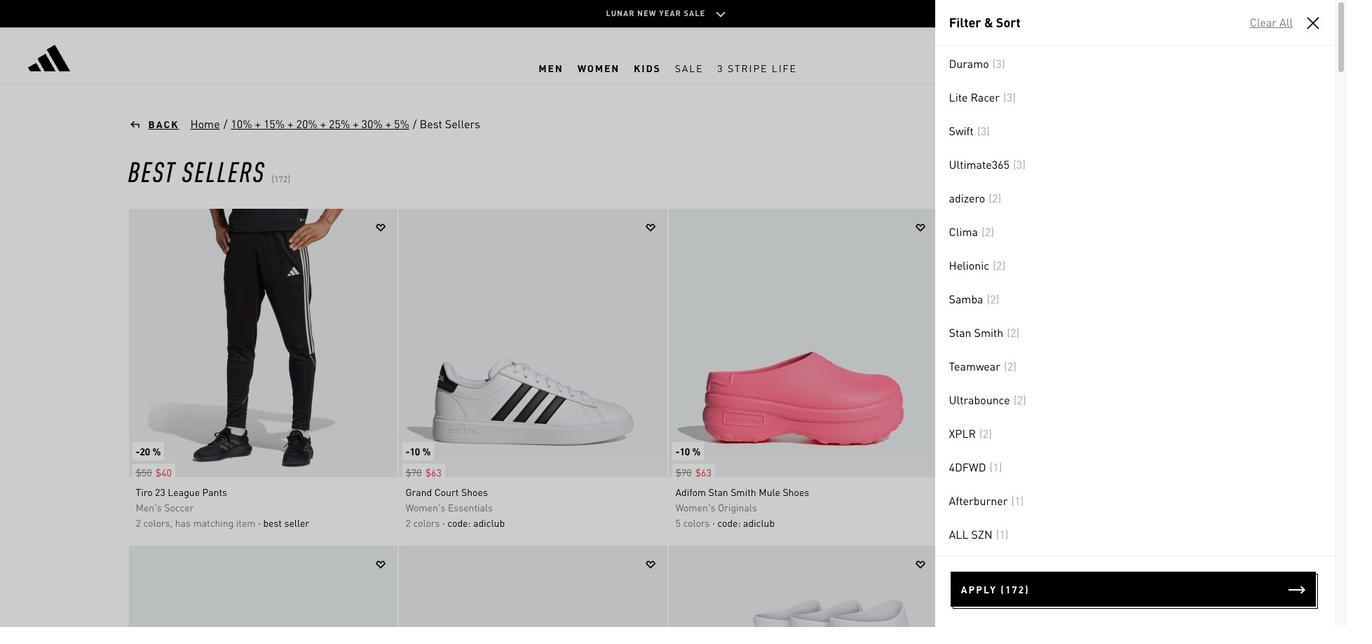 Task type: describe. For each thing, give the bounding box(es) containing it.
xplr (2)
[[949, 426, 992, 441]]

code: inside grand court shoes women's essentials 2 colors · code: adiclub
[[448, 517, 471, 530]]

stan smith (2)
[[949, 325, 1020, 340]]

afterburner (1)
[[949, 494, 1024, 508]]

court
[[435, 486, 459, 499]]

matching for tiro 23 league pants men's soccer 2 colors, has matching item · best seller
[[193, 517, 234, 530]]

league for tiro 23 league pants men's soccer 2 colors, has matching item · best seller
[[168, 486, 200, 499]]

(2) for helionic (2)
[[993, 258, 1006, 273]]

grand
[[406, 486, 432, 499]]

samba (2)
[[949, 292, 1000, 306]]

2 + from the left
[[288, 116, 293, 131]]

1 $40 from the left
[[155, 466, 172, 479]]

sellers for best sellers
[[445, 116, 480, 131]]

colors inside grand court shoes women's essentials 2 colors · code: adiclub
[[413, 517, 440, 530]]

men's soccer black tiro 23 league pants image for tiro 23 league pants men's soccer 2 colors, has matching item · best seller
[[129, 209, 397, 478]]

women's originals white classic superlite no-show socks 6 pairs image
[[669, 546, 937, 628]]

(3) right 'racer'
[[1004, 90, 1016, 104]]

lunar
[[606, 8, 635, 18]]

xplr
[[949, 426, 976, 441]]

pants for tiro 23 league pants men's soccer 2 colors, has matching item
[[1012, 486, 1037, 499]]

men's for tiro 23 league pants men's soccer 2 colors, has matching item
[[946, 501, 972, 514]]

adizero
[[949, 191, 986, 205]]

filter & sort
[[949, 14, 1021, 30]]

· inside adifom stan smith mule shoes women's originals 5 colors · code: adiclub
[[713, 517, 715, 530]]

best
[[263, 517, 282, 530]]

clear
[[1250, 15, 1277, 29]]

ultimate365
[[949, 157, 1010, 172]]

[172]
[[272, 174, 290, 184]]

ultrabounce
[[949, 393, 1010, 407]]

$63 for adifom
[[695, 466, 712, 479]]

(2) for xplr (2)
[[980, 426, 992, 441]]

women's running black ultraboost 20 running shoes image
[[399, 546, 667, 628]]

all szn (1)
[[949, 527, 1009, 542]]

adifom
[[676, 486, 706, 499]]

sellers for best sellers [172]
[[182, 153, 265, 189]]

back
[[148, 118, 179, 130]]

colors, for tiro 23 league pants men's soccer 2 colors, has matching item · best seller
[[143, 517, 173, 530]]

sale
[[684, 8, 706, 18]]

grand court shoes women's essentials 2 colors · code: adiclub
[[406, 486, 505, 530]]

women's originals white superstar xlg shoes image
[[129, 546, 397, 628]]

4dfwd (1)
[[949, 460, 1003, 475]]

afterburner
[[949, 494, 1008, 508]]

(2) for adizero (2)
[[989, 191, 1002, 205]]

(3) for ultimate365 (3)
[[1013, 157, 1026, 172]]

2 $40 from the left
[[965, 466, 982, 479]]

new
[[638, 8, 657, 18]]

ultimate365 (3)
[[949, 157, 1026, 172]]

helionic
[[949, 258, 990, 273]]

women's originals pink adifom stan smith mule shoes image
[[669, 209, 937, 478]]

colors inside adifom stan smith mule shoes women's originals 5 colors · code: adiclub
[[683, 517, 710, 530]]

best sellers [172]
[[128, 153, 290, 189]]

15%
[[264, 116, 285, 131]]

2 $50 $40 from the left
[[946, 466, 982, 479]]

best sellers
[[420, 116, 480, 131]]

5 + from the left
[[386, 116, 391, 131]]

shoes inside adifom stan smith mule shoes women's originals 5 colors · code: adiclub
[[783, 486, 810, 499]]

has for tiro 23 league pants men's soccer 2 colors, has matching item · best seller
[[175, 517, 191, 530]]

best for best sellers
[[420, 116, 442, 131]]

25%
[[329, 116, 350, 131]]

2 $50 from the left
[[946, 466, 962, 479]]

apply (172) button
[[951, 572, 1316, 607]]

2 inside grand court shoes women's essentials 2 colors · code: adiclub
[[406, 517, 411, 530]]

10% + 15% + 20% + 25% + 30% + 5% link
[[230, 116, 410, 133]]

matching for tiro 23 league pants men's soccer 2 colors, has matching item
[[1003, 517, 1044, 530]]

(1) for 4dfwd (1)
[[990, 460, 1003, 475]]

barricade link
[[935, 586, 1336, 619]]

teamwear (2)
[[949, 359, 1017, 374]]

has for tiro 23 league pants men's soccer 2 colors, has matching item
[[985, 517, 1001, 530]]

sort
[[996, 14, 1021, 30]]

10%
[[231, 116, 252, 131]]

ultrabounce (2)
[[949, 393, 1027, 407]]

- for tiro 23 league pants men's soccer 2 colors, has matching item · best seller
[[136, 445, 140, 458]]

ax4
[[949, 561, 968, 576]]

pants for tiro 23 league pants men's soccer 2 colors, has matching item · best seller
[[202, 486, 227, 499]]

mule
[[759, 486, 781, 499]]

3 + from the left
[[320, 116, 326, 131]]

2 for tiro 23 league pants men's soccer 2 colors, has matching item
[[946, 517, 951, 530]]

tiro 23 league pants men's soccer 2 colors, has matching item
[[946, 486, 1066, 530]]

back button
[[128, 117, 179, 131]]

soccer for tiro 23 league pants men's soccer 2 colors, has matching item
[[974, 501, 1004, 514]]

clear all
[[1250, 15, 1293, 29]]

main navigation element
[[319, 51, 1017, 84]]

apply (172)
[[961, 584, 1030, 596]]

% for tiro
[[153, 445, 161, 458]]

(2) for samba (2)
[[987, 292, 1000, 306]]

crazy link
[[935, 13, 1336, 47]]

home
[[190, 116, 220, 131]]

(1) for afterburner (1)
[[1012, 494, 1024, 508]]

% for grand
[[423, 445, 431, 458]]

item for tiro 23 league pants men's soccer 2 colors, has matching item · best seller
[[236, 517, 256, 530]]

lite racer (3)
[[949, 90, 1016, 104]]

(2) for clima (2)
[[982, 224, 994, 239]]

$70 for adifom
[[676, 466, 692, 479]]



Task type: vqa. For each thing, say whether or not it's contained in the screenshot.


Task type: locate. For each thing, give the bounding box(es) containing it.
stan down samba
[[949, 325, 972, 340]]

(3) for swift (3)
[[978, 123, 990, 138]]

2
[[136, 517, 141, 530], [406, 517, 411, 530], [946, 517, 951, 530]]

essentials
[[448, 501, 493, 514]]

women's down grand
[[406, 501, 446, 514]]

1 horizontal spatial %
[[423, 445, 431, 458]]

10
[[410, 445, 420, 458], [680, 445, 690, 458]]

0 horizontal spatial $40
[[155, 466, 172, 479]]

2 inside tiro 23 league pants men's soccer 2 colors, has matching item · best seller
[[136, 517, 141, 530]]

4dfwd
[[949, 460, 986, 475]]

0 horizontal spatial men's soccer black tiro 23 league pants image
[[129, 209, 397, 478]]

10% + 15% + 20% + 25% + 30% + 5%
[[231, 116, 409, 131]]

-10 % for adifom stan smith mule shoes women's originals 5 colors · code: adiclub
[[676, 445, 701, 458]]

2 colors, from the left
[[953, 517, 983, 530]]

2 code: from the left
[[718, 517, 741, 530]]

- for grand court shoes women's essentials 2 colors · code: adiclub
[[406, 445, 410, 458]]

1 colors, from the left
[[143, 517, 173, 530]]

-10 %
[[406, 445, 431, 458], [676, 445, 701, 458]]

2 soccer from the left
[[974, 501, 1004, 514]]

0 horizontal spatial men's
[[136, 501, 162, 514]]

1 -10 % from the left
[[406, 445, 431, 458]]

· inside grand court shoes women's essentials 2 colors · code: adiclub
[[443, 517, 445, 530]]

0 horizontal spatial $63
[[425, 466, 442, 479]]

1 horizontal spatial 23
[[965, 486, 975, 499]]

23
[[155, 486, 165, 499], [965, 486, 975, 499]]

5
[[676, 517, 681, 530]]

2 $70 $63 from the left
[[676, 466, 712, 479]]

4 + from the left
[[353, 116, 359, 131]]

23 for tiro 23 league pants men's soccer 2 colors, has matching item · best seller
[[155, 486, 165, 499]]

-10 % up adifom
[[676, 445, 701, 458]]

3 · from the left
[[713, 517, 715, 530]]

1 colors from the left
[[413, 517, 440, 530]]

1 $50 from the left
[[136, 466, 152, 479]]

1 horizontal spatial best
[[420, 116, 442, 131]]

matching inside tiro 23 league pants men's soccer 2 colors, has matching item
[[1003, 517, 1044, 530]]

code: down originals
[[718, 517, 741, 530]]

23 down -20 %
[[155, 486, 165, 499]]

men's soccer black tiro 23 league pants image for tiro 23 league pants men's soccer 2 colors, has matching item
[[939, 209, 1207, 478]]

2 men's soccer black tiro 23 league pants image from the left
[[939, 209, 1207, 478]]

1 horizontal spatial shoes
[[783, 486, 810, 499]]

has
[[175, 517, 191, 530], [985, 517, 1001, 530]]

tiro for tiro 23 league pants men's soccer 2 colors, has matching item · best seller
[[136, 486, 153, 499]]

$40 down -20 %
[[155, 466, 172, 479]]

1 horizontal spatial tiro
[[946, 486, 963, 499]]

shoes
[[461, 486, 488, 499], [783, 486, 810, 499]]

helionic (2)
[[949, 258, 1006, 273]]

item inside tiro 23 league pants men's soccer 2 colors, has matching item · best seller
[[236, 517, 256, 530]]

colors, for tiro 23 league pants men's soccer 2 colors, has matching item
[[953, 517, 983, 530]]

2 pants from the left
[[1012, 486, 1037, 499]]

1 horizontal spatial men's soccer black tiro 23 league pants image
[[939, 209, 1207, 478]]

crazy
[[949, 22, 977, 37]]

pants inside tiro 23 league pants men's soccer 2 colors, has matching item · best seller
[[202, 486, 227, 499]]

sellers
[[445, 116, 480, 131], [182, 153, 265, 189]]

matching inside tiro 23 league pants men's soccer 2 colors, has matching item · best seller
[[193, 517, 234, 530]]

1 horizontal spatial has
[[985, 517, 1001, 530]]

(1)
[[990, 460, 1003, 475], [1012, 494, 1024, 508], [996, 527, 1009, 542]]

2 vertical spatial (1)
[[996, 527, 1009, 542]]

women's down adifom
[[676, 501, 716, 514]]

- for adifom stan smith mule shoes women's originals 5 colors · code: adiclub
[[676, 445, 680, 458]]

1 men's from the left
[[136, 501, 162, 514]]

stan up originals
[[709, 486, 728, 499]]

2 matching from the left
[[1003, 517, 1044, 530]]

· down court
[[443, 517, 445, 530]]

shoes right mule
[[783, 486, 810, 499]]

soccer inside tiro 23 league pants men's soccer 2 colors, has matching item · best seller
[[164, 501, 194, 514]]

2 · from the left
[[443, 517, 445, 530]]

+ left the 20%
[[288, 116, 293, 131]]

$50 $40 down -20 %
[[136, 466, 172, 479]]

colors right 5
[[683, 517, 710, 530]]

barricade
[[949, 595, 998, 609]]

(3) right ultimate365 on the top right of page
[[1013, 157, 1026, 172]]

soccer for tiro 23 league pants men's soccer 2 colors, has matching item · best seller
[[164, 501, 194, 514]]

1 - from the left
[[136, 445, 140, 458]]

(2) right clima at the top right of the page
[[982, 224, 994, 239]]

0 horizontal spatial sellers
[[182, 153, 265, 189]]

matching
[[193, 517, 234, 530], [1003, 517, 1044, 530]]

tiro down 4dfwd
[[946, 486, 963, 499]]

men's for tiro 23 league pants men's soccer 2 colors, has matching item · best seller
[[136, 501, 162, 514]]

1 horizontal spatial item
[[1046, 517, 1066, 530]]

(1) right 4dfwd
[[990, 460, 1003, 475]]

men's
[[136, 501, 162, 514], [946, 501, 972, 514]]

1 men's soccer black tiro 23 league pants image from the left
[[129, 209, 397, 478]]

+
[[255, 116, 261, 131], [288, 116, 293, 131], [320, 116, 326, 131], [353, 116, 359, 131], [386, 116, 391, 131]]

2 -10 % from the left
[[676, 445, 701, 458]]

% for adifom
[[693, 445, 701, 458]]

adifom stan smith mule shoes women's originals 5 colors · code: adiclub
[[676, 486, 810, 530]]

1 horizontal spatial stan
[[949, 325, 972, 340]]

adiclub inside grand court shoes women's essentials 2 colors · code: adiclub
[[473, 517, 505, 530]]

$70 $63 for adifom
[[676, 466, 712, 479]]

item inside tiro 23 league pants men's soccer 2 colors, has matching item
[[1046, 517, 1066, 530]]

adiclub down originals
[[743, 517, 775, 530]]

$40 up afterburner on the bottom right
[[965, 466, 982, 479]]

soccer
[[164, 501, 194, 514], [974, 501, 1004, 514]]

(2) right adizero
[[989, 191, 1002, 205]]

sellers down the home link
[[182, 153, 265, 189]]

code: down essentials
[[448, 517, 471, 530]]

1 horizontal spatial adiclub
[[743, 517, 775, 530]]

$50 $40
[[136, 466, 172, 479], [946, 466, 982, 479]]

1 horizontal spatial -
[[406, 445, 410, 458]]

men's soccer black tiro 23 league pants image
[[129, 209, 397, 478], [939, 209, 1207, 478]]

2 inside tiro 23 league pants men's soccer 2 colors, has matching item
[[946, 517, 951, 530]]

2 horizontal spatial 2
[[946, 517, 951, 530]]

originals black crazy 8 shoes image
[[939, 546, 1207, 628]]

20
[[140, 445, 150, 458]]

1 has from the left
[[175, 517, 191, 530]]

+ left 5%
[[386, 116, 391, 131]]

1 2 from the left
[[136, 517, 141, 530]]

adiclub down essentials
[[473, 517, 505, 530]]

1 horizontal spatial 2
[[406, 517, 411, 530]]

1 horizontal spatial code:
[[718, 517, 741, 530]]

1 horizontal spatial women's
[[676, 501, 716, 514]]

$63
[[425, 466, 442, 479], [695, 466, 712, 479]]

league for tiro 23 league pants men's soccer 2 colors, has matching item
[[978, 486, 1010, 499]]

2 colors from the left
[[683, 517, 710, 530]]

adizero (2)
[[949, 191, 1002, 205]]

duramo
[[949, 56, 989, 71]]

smith inside adifom stan smith mule shoes women's originals 5 colors · code: adiclub
[[731, 486, 757, 499]]

clear all link
[[1249, 15, 1294, 30]]

1 vertical spatial best
[[128, 153, 176, 189]]

pants inside tiro 23 league pants men's soccer 2 colors, has matching item
[[1012, 486, 1037, 499]]

1 10 from the left
[[410, 445, 420, 458]]

(2)
[[989, 191, 1002, 205], [982, 224, 994, 239], [993, 258, 1006, 273], [987, 292, 1000, 306], [1007, 325, 1020, 340], [1004, 359, 1017, 374], [1014, 393, 1027, 407], [980, 426, 992, 441]]

0 horizontal spatial best
[[128, 153, 176, 189]]

stan inside adifom stan smith mule shoes women's originals 5 colors · code: adiclub
[[709, 486, 728, 499]]

adiclub
[[473, 517, 505, 530], [743, 517, 775, 530]]

$70 $63 up grand
[[406, 466, 442, 479]]

men's inside tiro 23 league pants men's soccer 2 colors, has matching item · best seller
[[136, 501, 162, 514]]

$63 for grand
[[425, 466, 442, 479]]

0 horizontal spatial item
[[236, 517, 256, 530]]

1 item from the left
[[236, 517, 256, 530]]

30%
[[362, 116, 383, 131]]

23 inside tiro 23 league pants men's soccer 2 colors, has matching item · best seller
[[155, 486, 165, 499]]

0 horizontal spatial -
[[136, 445, 140, 458]]

women's
[[406, 501, 446, 514], [676, 501, 716, 514]]

tiro inside tiro 23 league pants men's soccer 2 colors, has matching item · best seller
[[136, 486, 153, 499]]

$50 $40 up afterburner on the bottom right
[[946, 466, 982, 479]]

-
[[136, 445, 140, 458], [406, 445, 410, 458], [676, 445, 680, 458]]

swift
[[949, 123, 974, 138]]

1 horizontal spatial men's
[[946, 501, 972, 514]]

(2) right ultrabounce
[[1014, 393, 1027, 407]]

2 horizontal spatial ·
[[713, 517, 715, 530]]

szn
[[972, 527, 993, 542]]

$70 $63
[[406, 466, 442, 479], [676, 466, 712, 479]]

tiro inside tiro 23 league pants men's soccer 2 colors, has matching item
[[946, 486, 963, 499]]

0 horizontal spatial shoes
[[461, 486, 488, 499]]

1 vertical spatial stan
[[709, 486, 728, 499]]

(3) for duramo (3)
[[993, 56, 1006, 71]]

1 shoes from the left
[[461, 486, 488, 499]]

1 horizontal spatial ·
[[443, 517, 445, 530]]

duramo (3)
[[949, 56, 1006, 71]]

tiro 23 league pants men's soccer 2 colors, has matching item · best seller
[[136, 486, 309, 530]]

men's down -20 %
[[136, 501, 162, 514]]

2 2 from the left
[[406, 517, 411, 530]]

0 horizontal spatial 2
[[136, 517, 141, 530]]

(3) right duramo
[[993, 56, 1006, 71]]

sellers right 5%
[[445, 116, 480, 131]]

year
[[659, 8, 682, 18]]

women's inside adifom stan smith mule shoes women's originals 5 colors · code: adiclub
[[676, 501, 716, 514]]

20%
[[296, 116, 317, 131]]

colors down grand
[[413, 517, 440, 530]]

1 $70 $63 from the left
[[406, 466, 442, 479]]

soccer inside tiro 23 league pants men's soccer 2 colors, has matching item
[[974, 501, 1004, 514]]

seller
[[284, 517, 309, 530]]

% right 20
[[153, 445, 161, 458]]

· right 5
[[713, 517, 715, 530]]

best down back button
[[128, 153, 176, 189]]

0 horizontal spatial smith
[[731, 486, 757, 499]]

clima
[[949, 224, 978, 239]]

1 adiclub from the left
[[473, 517, 505, 530]]

23 for tiro 23 league pants men's soccer 2 colors, has matching item
[[965, 486, 975, 499]]

$70
[[406, 466, 422, 479], [676, 466, 692, 479]]

1 horizontal spatial soccer
[[974, 501, 1004, 514]]

1 soccer from the left
[[164, 501, 194, 514]]

% up adifom
[[693, 445, 701, 458]]

racer
[[971, 90, 1000, 104]]

1 horizontal spatial sellers
[[445, 116, 480, 131]]

0 vertical spatial (1)
[[990, 460, 1003, 475]]

(1) right afterburner on the bottom right
[[1012, 494, 1024, 508]]

1 horizontal spatial $50
[[946, 466, 962, 479]]

item for tiro 23 league pants men's soccer 2 colors, has matching item
[[1046, 517, 1066, 530]]

$50 down 20
[[136, 466, 152, 479]]

1 horizontal spatial colors
[[683, 517, 710, 530]]

men's inside tiro 23 league pants men's soccer 2 colors, has matching item
[[946, 501, 972, 514]]

lite
[[949, 90, 968, 104]]

1 $63 from the left
[[425, 466, 442, 479]]

$50 up afterburner on the bottom right
[[946, 466, 962, 479]]

(2) for ultrabounce (2)
[[1014, 393, 1027, 407]]

tiro
[[136, 486, 153, 499], [946, 486, 963, 499]]

2 10 from the left
[[680, 445, 690, 458]]

all
[[949, 527, 969, 542]]

colors, inside tiro 23 league pants men's soccer 2 colors, has matching item
[[953, 517, 983, 530]]

has inside tiro 23 league pants men's soccer 2 colors, has matching item
[[985, 517, 1001, 530]]

1 vertical spatial (1)
[[1012, 494, 1024, 508]]

· inside tiro 23 league pants men's soccer 2 colors, has matching item · best seller
[[258, 517, 261, 530]]

0 horizontal spatial adiclub
[[473, 517, 505, 530]]

0 horizontal spatial $50
[[136, 466, 152, 479]]

0 horizontal spatial pants
[[202, 486, 227, 499]]

1 + from the left
[[255, 116, 261, 131]]

0 horizontal spatial women's
[[406, 501, 446, 514]]

$70 $63 up adifom
[[676, 466, 712, 479]]

ax4 link
[[935, 552, 1336, 586]]

-10 % for grand court shoes women's essentials 2 colors · code: adiclub
[[406, 445, 431, 458]]

best
[[420, 116, 442, 131], [128, 153, 176, 189]]

2 women's from the left
[[676, 501, 716, 514]]

0 horizontal spatial $70 $63
[[406, 466, 442, 479]]

clima (2)
[[949, 224, 994, 239]]

+ right the 20%
[[320, 116, 326, 131]]

$63 up adifom
[[695, 466, 712, 479]]

1 tiro from the left
[[136, 486, 153, 499]]

swift (3)
[[949, 123, 990, 138]]

(2) right xplr
[[980, 426, 992, 441]]

2 horizontal spatial %
[[693, 445, 701, 458]]

0 vertical spatial best
[[420, 116, 442, 131]]

$70 $63 for grand
[[406, 466, 442, 479]]

$70 up grand
[[406, 466, 422, 479]]

0 horizontal spatial colors,
[[143, 517, 173, 530]]

3 % from the left
[[693, 445, 701, 458]]

tiro down 20
[[136, 486, 153, 499]]

code: inside adifom stan smith mule shoes women's originals 5 colors · code: adiclub
[[718, 517, 741, 530]]

0 horizontal spatial tiro
[[136, 486, 153, 499]]

-10 % up grand
[[406, 445, 431, 458]]

item left the best
[[236, 517, 256, 530]]

shoes up essentials
[[461, 486, 488, 499]]

1 women's from the left
[[406, 501, 446, 514]]

best right 5%
[[420, 116, 442, 131]]

2 % from the left
[[423, 445, 431, 458]]

-20 %
[[136, 445, 161, 458]]

2 horizontal spatial -
[[676, 445, 680, 458]]

· left the best
[[258, 517, 261, 530]]

1 league from the left
[[168, 486, 200, 499]]

2 $63 from the left
[[695, 466, 712, 479]]

0 horizontal spatial stan
[[709, 486, 728, 499]]

0 horizontal spatial 10
[[410, 445, 420, 458]]

1 % from the left
[[153, 445, 161, 458]]

smith up 'teamwear (2)' on the bottom of the page
[[975, 325, 1004, 340]]

1 horizontal spatial $40
[[965, 466, 982, 479]]

0 horizontal spatial %
[[153, 445, 161, 458]]

1 vertical spatial smith
[[731, 486, 757, 499]]

1 horizontal spatial $63
[[695, 466, 712, 479]]

10 up grand
[[410, 445, 420, 458]]

1 code: from the left
[[448, 517, 471, 530]]

matching right szn
[[1003, 517, 1044, 530]]

1 $50 $40 from the left
[[136, 466, 172, 479]]

%
[[153, 445, 161, 458], [423, 445, 431, 458], [693, 445, 701, 458]]

1 vertical spatial sellers
[[182, 153, 265, 189]]

all
[[1280, 15, 1293, 29]]

1 $70 from the left
[[406, 466, 422, 479]]

1 horizontal spatial 10
[[680, 445, 690, 458]]

3 - from the left
[[676, 445, 680, 458]]

&
[[984, 14, 993, 30]]

1 matching from the left
[[193, 517, 234, 530]]

% up grand
[[423, 445, 431, 458]]

shoes inside grand court shoes women's essentials 2 colors · code: adiclub
[[461, 486, 488, 499]]

0 vertical spatial stan
[[949, 325, 972, 340]]

0 horizontal spatial -10 %
[[406, 445, 431, 458]]

(2) right teamwear
[[1004, 359, 1017, 374]]

$63 up court
[[425, 466, 442, 479]]

league inside tiro 23 league pants men's soccer 2 colors, has matching item
[[978, 486, 1010, 499]]

0 horizontal spatial 23
[[155, 486, 165, 499]]

(1) right szn
[[996, 527, 1009, 542]]

(2) right helionic at the top of the page
[[993, 258, 1006, 273]]

tiro for tiro 23 league pants men's soccer 2 colors, has matching item
[[946, 486, 963, 499]]

1 horizontal spatial $70 $63
[[676, 466, 712, 479]]

home link
[[190, 116, 221, 133]]

23 inside tiro 23 league pants men's soccer 2 colors, has matching item
[[965, 486, 975, 499]]

league
[[168, 486, 200, 499], [978, 486, 1010, 499]]

2 adiclub from the left
[[743, 517, 775, 530]]

$70 up adifom
[[676, 466, 692, 479]]

10 for grand court shoes women's essentials 2 colors · code: adiclub
[[410, 445, 420, 458]]

lunar new year sale
[[606, 8, 706, 18]]

2 tiro from the left
[[946, 486, 963, 499]]

$40
[[155, 466, 172, 479], [965, 466, 982, 479]]

(2) for teamwear (2)
[[1004, 359, 1017, 374]]

0 horizontal spatial code:
[[448, 517, 471, 530]]

$70 for grand
[[406, 466, 422, 479]]

0 horizontal spatial league
[[168, 486, 200, 499]]

+ right the 10%
[[255, 116, 261, 131]]

0 horizontal spatial soccer
[[164, 501, 194, 514]]

1 horizontal spatial $70
[[676, 466, 692, 479]]

colors, inside tiro 23 league pants men's soccer 2 colors, has matching item · best seller
[[143, 517, 173, 530]]

3 2 from the left
[[946, 517, 951, 530]]

2 $70 from the left
[[676, 466, 692, 479]]

0 horizontal spatial ·
[[258, 517, 261, 530]]

0 vertical spatial smith
[[975, 325, 1004, 340]]

1 · from the left
[[258, 517, 261, 530]]

10 up adifom
[[680, 445, 690, 458]]

1 pants from the left
[[202, 486, 227, 499]]

2 for tiro 23 league pants men's soccer 2 colors, has matching item · best seller
[[136, 517, 141, 530]]

1 horizontal spatial matching
[[1003, 517, 1044, 530]]

samba
[[949, 292, 984, 306]]

23 down 4dfwd
[[965, 486, 975, 499]]

2 shoes from the left
[[783, 486, 810, 499]]

1 horizontal spatial colors,
[[953, 517, 983, 530]]

matching left the best
[[193, 517, 234, 530]]

filter
[[949, 14, 981, 30]]

0 horizontal spatial $70
[[406, 466, 422, 479]]

10 for adifom stan smith mule shoes women's originals 5 colors · code: adiclub
[[680, 445, 690, 458]]

(2) up 'teamwear (2)' on the bottom of the page
[[1007, 325, 1020, 340]]

women's essentials white grand court shoes image
[[399, 209, 667, 478]]

0 horizontal spatial colors
[[413, 517, 440, 530]]

pants
[[202, 486, 227, 499], [1012, 486, 1037, 499]]

5%
[[394, 116, 409, 131]]

(2) right samba
[[987, 292, 1000, 306]]

women's inside grand court shoes women's essentials 2 colors · code: adiclub
[[406, 501, 446, 514]]

1 horizontal spatial $50 $40
[[946, 466, 982, 479]]

0 horizontal spatial $50 $40
[[136, 466, 172, 479]]

0 horizontal spatial has
[[175, 517, 191, 530]]

1 horizontal spatial league
[[978, 486, 1010, 499]]

2 23 from the left
[[965, 486, 975, 499]]

1 horizontal spatial smith
[[975, 325, 1004, 340]]

teamwear
[[949, 359, 1001, 374]]

(3)
[[993, 56, 1006, 71], [1004, 90, 1016, 104], [978, 123, 990, 138], [1013, 157, 1026, 172]]

0 vertical spatial sellers
[[445, 116, 480, 131]]

originals
[[718, 501, 757, 514]]

2 - from the left
[[406, 445, 410, 458]]

2 item from the left
[[1046, 517, 1066, 530]]

item up originals black crazy 8 shoes image
[[1046, 517, 1066, 530]]

(3) right swift
[[978, 123, 990, 138]]

stan
[[949, 325, 972, 340], [709, 486, 728, 499]]

adiclub inside adifom stan smith mule shoes women's originals 5 colors · code: adiclub
[[743, 517, 775, 530]]

smith up originals
[[731, 486, 757, 499]]

2 men's from the left
[[946, 501, 972, 514]]

2 league from the left
[[978, 486, 1010, 499]]

0 horizontal spatial matching
[[193, 517, 234, 530]]

league inside tiro 23 league pants men's soccer 2 colors, has matching item · best seller
[[168, 486, 200, 499]]

best for best sellers [172]
[[128, 153, 176, 189]]

$50
[[136, 466, 152, 479], [946, 466, 962, 479]]

2 has from the left
[[985, 517, 1001, 530]]

men's up all
[[946, 501, 972, 514]]

1 horizontal spatial pants
[[1012, 486, 1037, 499]]

·
[[258, 517, 261, 530], [443, 517, 445, 530], [713, 517, 715, 530]]

1 horizontal spatial -10 %
[[676, 445, 701, 458]]

has inside tiro 23 league pants men's soccer 2 colors, has matching item · best seller
[[175, 517, 191, 530]]

1 23 from the left
[[155, 486, 165, 499]]

+ left 30%
[[353, 116, 359, 131]]



